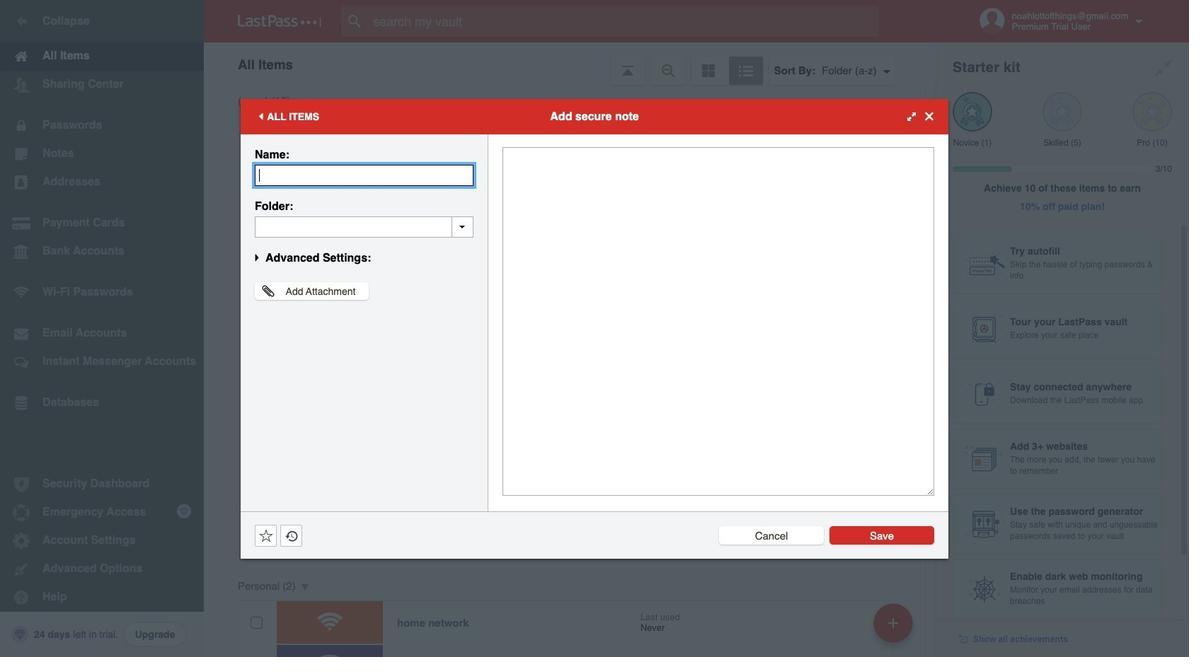Task type: vqa. For each thing, say whether or not it's contained in the screenshot.
New item navigation
yes



Task type: locate. For each thing, give the bounding box(es) containing it.
search my vault text field
[[341, 6, 907, 37]]

dialog
[[241, 99, 949, 559]]

new item image
[[889, 619, 899, 629]]

lastpass image
[[238, 15, 322, 28]]

None text field
[[503, 147, 935, 496], [255, 165, 474, 186], [255, 216, 474, 238], [503, 147, 935, 496], [255, 165, 474, 186], [255, 216, 474, 238]]



Task type: describe. For each thing, give the bounding box(es) containing it.
main navigation navigation
[[0, 0, 204, 658]]

vault options navigation
[[204, 42, 936, 85]]

new item navigation
[[869, 600, 922, 658]]

Search search field
[[341, 6, 907, 37]]



